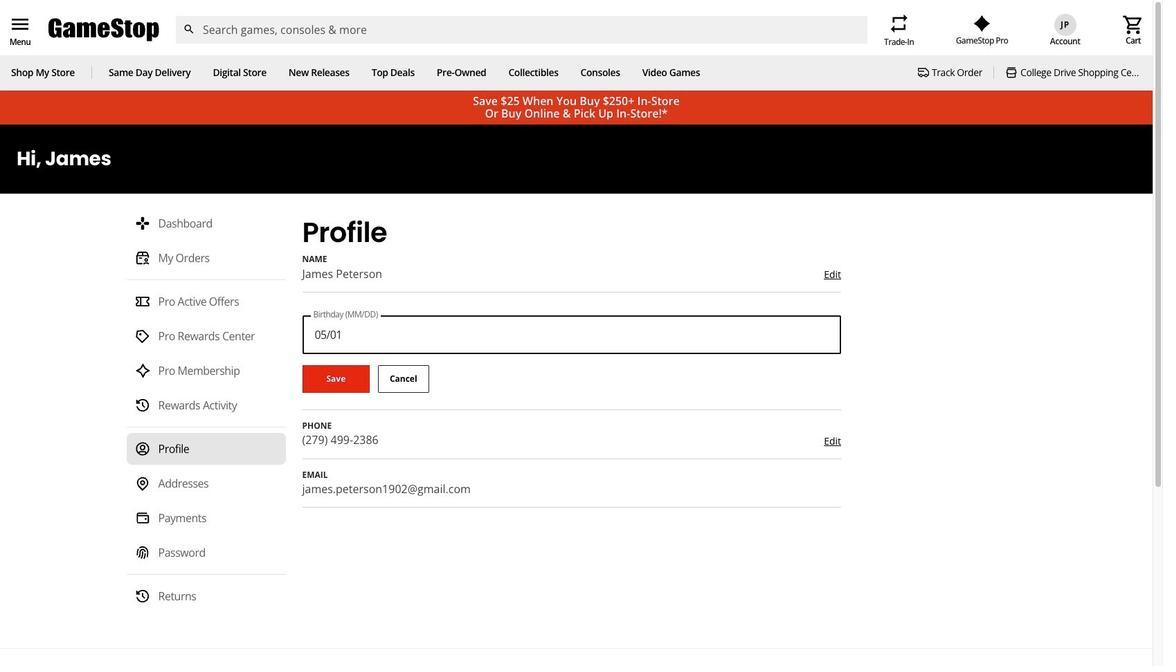 Task type: vqa. For each thing, say whether or not it's contained in the screenshot.
Video Games link
no



Task type: describe. For each thing, give the bounding box(es) containing it.
payments icon image
[[135, 511, 150, 526]]

addresses icon image
[[135, 477, 150, 492]]

pro membership icon image
[[135, 364, 150, 379]]

dashboard icon image
[[135, 216, 150, 231]]

gamestop pro icon image
[[974, 15, 991, 32]]

my orders icon image
[[135, 251, 150, 266]]

pro rewards center icon image
[[135, 329, 150, 344]]

Search games, consoles & more search field
[[203, 16, 843, 44]]

gamestop image
[[48, 17, 159, 43]]



Task type: locate. For each thing, give the bounding box(es) containing it.
None search field
[[175, 16, 868, 44]]

pro active offers icon image
[[135, 294, 150, 310]]

profile icon image
[[135, 442, 150, 457]]

password icon image
[[135, 546, 150, 561]]

returns icon image
[[135, 589, 150, 605]]

None text field
[[302, 315, 841, 354]]

rewards activity icon image
[[135, 398, 150, 414]]



